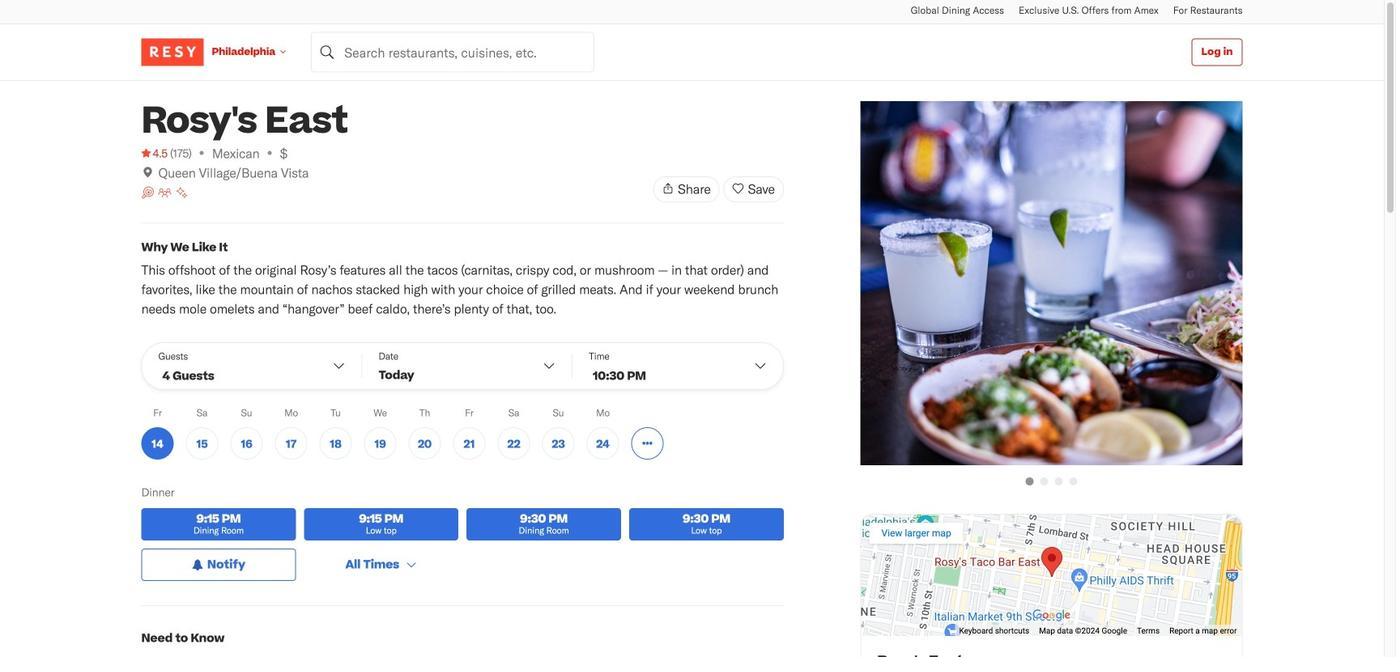 Task type: vqa. For each thing, say whether or not it's contained in the screenshot.
4.2 out of 5 stars image
no



Task type: locate. For each thing, give the bounding box(es) containing it.
None field
[[311, 32, 595, 73]]

4.5 out of 5 stars image
[[141, 145, 168, 161]]



Task type: describe. For each thing, give the bounding box(es) containing it.
Search restaurants, cuisines, etc. text field
[[311, 32, 595, 73]]



